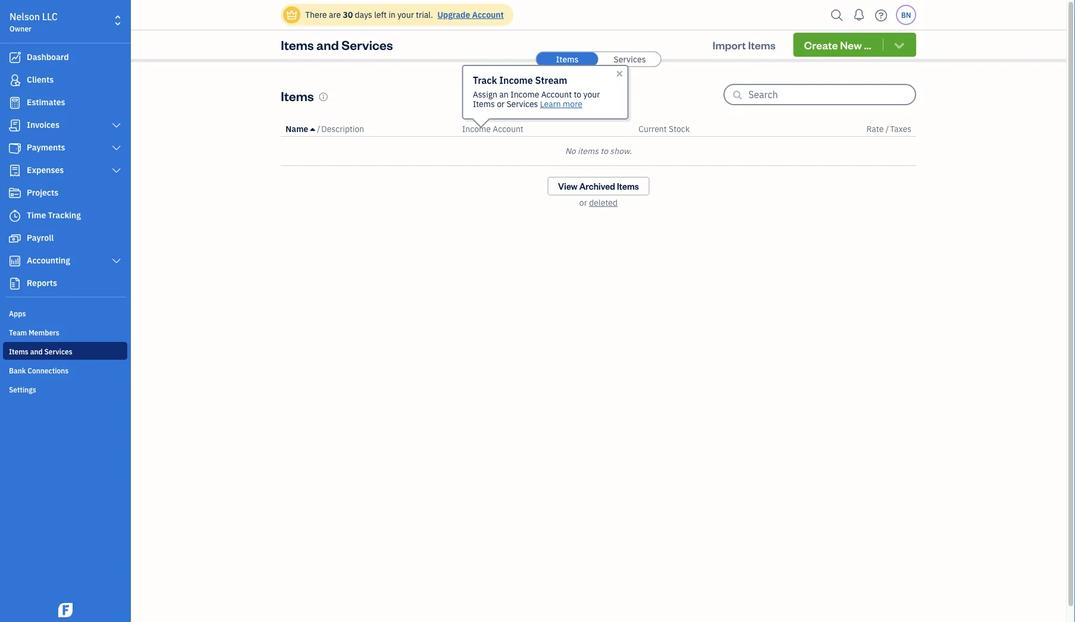 Task type: vqa. For each thing, say whether or not it's contained in the screenshot.
Invoices
yes



Task type: locate. For each thing, give the bounding box(es) containing it.
your right in
[[398, 9, 414, 20]]

estimate image
[[8, 97, 22, 109]]

1 horizontal spatial items and services
[[281, 36, 393, 53]]

clients link
[[3, 70, 127, 91]]

1 vertical spatial account
[[542, 89, 572, 100]]

track
[[473, 74, 497, 87]]

services down days
[[342, 36, 393, 53]]

and down are
[[317, 36, 339, 53]]

nelson
[[10, 10, 40, 23]]

items and services up bank connections on the bottom
[[9, 347, 72, 357]]

projects
[[27, 187, 58, 198]]

0 vertical spatial your
[[398, 9, 414, 20]]

0 horizontal spatial and
[[30, 347, 43, 357]]

chevron large down image for payments
[[111, 143, 122, 153]]

your inside assign an income account to your items or services
[[584, 89, 600, 100]]

left
[[374, 9, 387, 20]]

more
[[563, 99, 583, 110]]

your
[[398, 9, 414, 20], [584, 89, 600, 100]]

chevrondown image
[[893, 39, 907, 51]]

0 vertical spatial or
[[497, 99, 505, 110]]

estimates link
[[3, 92, 127, 114]]

1 horizontal spatial /
[[886, 124, 890, 135]]

income account
[[462, 124, 524, 135]]

search image
[[828, 6, 847, 24]]

your right more on the right top
[[584, 89, 600, 100]]

rate / taxes
[[867, 124, 912, 135]]

1 / from the left
[[317, 124, 320, 135]]

account down the stream
[[542, 89, 572, 100]]

1 vertical spatial income
[[511, 89, 540, 100]]

1 horizontal spatial your
[[584, 89, 600, 100]]

items left an
[[473, 99, 495, 110]]

client image
[[8, 74, 22, 86]]

2 / from the left
[[886, 124, 890, 135]]

track income stream
[[473, 74, 568, 87]]

expenses link
[[3, 160, 127, 182]]

chevron large down image
[[111, 121, 122, 130], [111, 143, 122, 153], [111, 166, 122, 176], [111, 257, 122, 266]]

assign an income account to your items or services
[[473, 89, 600, 110]]

close image
[[615, 69, 625, 79]]

0 vertical spatial income
[[500, 74, 533, 87]]

payroll link
[[3, 228, 127, 249]]

services link
[[599, 52, 661, 66]]

create new …
[[805, 38, 872, 52]]

income up an
[[500, 74, 533, 87]]

to right 'learn'
[[574, 89, 582, 100]]

to
[[574, 89, 582, 100], [601, 146, 609, 157]]

description
[[322, 124, 364, 135]]

0 vertical spatial and
[[317, 36, 339, 53]]

1 chevron large down image from the top
[[111, 121, 122, 130]]

create new … button
[[794, 33, 917, 57]]

1 vertical spatial items and services
[[9, 347, 72, 357]]

to right items
[[601, 146, 609, 157]]

items down team
[[9, 347, 28, 357]]

freshbooks image
[[56, 604, 75, 618]]

invoices link
[[3, 115, 127, 136]]

stock
[[669, 124, 690, 135]]

name
[[286, 124, 308, 135]]

services down track income stream
[[507, 99, 538, 110]]

0 vertical spatial to
[[574, 89, 582, 100]]

items up deleted
[[617, 181, 639, 192]]

chevron large down image for accounting
[[111, 257, 122, 266]]

bn
[[902, 10, 912, 20]]

chevron large down image up expenses link
[[111, 143, 122, 153]]

upgrade account link
[[435, 9, 504, 20]]

…
[[865, 38, 872, 52]]

items and services inside main 'element'
[[9, 347, 72, 357]]

1 vertical spatial or
[[580, 197, 588, 208]]

no items to show.
[[566, 146, 632, 157]]

an
[[500, 89, 509, 100]]

items
[[281, 36, 314, 53], [749, 38, 776, 52], [556, 54, 579, 65], [281, 87, 314, 104], [473, 99, 495, 110], [617, 181, 639, 192], [9, 347, 28, 357]]

invoice image
[[8, 120, 22, 132]]

account
[[472, 9, 504, 20], [542, 89, 572, 100], [493, 124, 524, 135]]

caretup image
[[310, 124, 315, 134]]

chart image
[[8, 255, 22, 267]]

services up bank connections link
[[44, 347, 72, 357]]

chevron large down image for expenses
[[111, 166, 122, 176]]

items and services down are
[[281, 36, 393, 53]]

account down an
[[493, 124, 524, 135]]

income down track income stream
[[511, 89, 540, 100]]

0 horizontal spatial or
[[497, 99, 505, 110]]

and down team members
[[30, 347, 43, 357]]

rate
[[867, 124, 884, 135]]

crown image
[[286, 9, 298, 21]]

0 vertical spatial items and services
[[281, 36, 393, 53]]

items and services
[[281, 36, 393, 53], [9, 347, 72, 357]]

main element
[[0, 0, 161, 623]]

chevron large down image inside invoices link
[[111, 121, 122, 130]]

or left the deleted link on the top right of page
[[580, 197, 588, 208]]

0 horizontal spatial items and services
[[9, 347, 72, 357]]

there are 30 days left in your trial. upgrade account
[[305, 9, 504, 20]]

chevron large down image up payments link
[[111, 121, 122, 130]]

view
[[559, 181, 578, 192]]

tracking
[[48, 210, 81, 221]]

account right upgrade
[[472, 9, 504, 20]]

items link
[[537, 52, 599, 66]]

items inside main 'element'
[[9, 347, 28, 357]]

2 chevron large down image from the top
[[111, 143, 122, 153]]

items up the stream
[[556, 54, 579, 65]]

0 horizontal spatial /
[[317, 124, 320, 135]]

/
[[317, 124, 320, 135], [886, 124, 890, 135]]

0 horizontal spatial to
[[574, 89, 582, 100]]

1 horizontal spatial or
[[580, 197, 588, 208]]

or
[[497, 99, 505, 110], [580, 197, 588, 208]]

3 chevron large down image from the top
[[111, 166, 122, 176]]

or up income account
[[497, 99, 505, 110]]

items right import
[[749, 38, 776, 52]]

income inside assign an income account to your items or services
[[511, 89, 540, 100]]

notifications image
[[850, 3, 869, 27]]

0 vertical spatial account
[[472, 9, 504, 20]]

to inside assign an income account to your items or services
[[574, 89, 582, 100]]

4 chevron large down image from the top
[[111, 257, 122, 266]]

payments link
[[3, 138, 127, 159]]

payment image
[[8, 142, 22, 154]]

1 horizontal spatial and
[[317, 36, 339, 53]]

time tracking
[[27, 210, 81, 221]]

money image
[[8, 233, 22, 245]]

0 horizontal spatial your
[[398, 9, 414, 20]]

30
[[343, 9, 353, 20]]

items and services link
[[3, 342, 127, 360]]

chevron large down image up reports link
[[111, 257, 122, 266]]

upgrade
[[438, 9, 471, 20]]

import
[[713, 38, 747, 52]]

new
[[841, 38, 863, 52]]

services
[[342, 36, 393, 53], [614, 54, 646, 65], [507, 99, 538, 110], [44, 347, 72, 357]]

are
[[329, 9, 341, 20]]

/ right the rate
[[886, 124, 890, 135]]

income down assign
[[462, 124, 491, 135]]

1 vertical spatial to
[[601, 146, 609, 157]]

/ right 'caretup' image
[[317, 124, 320, 135]]

apps link
[[3, 304, 127, 322]]

rate link
[[867, 124, 886, 135]]

income
[[500, 74, 533, 87], [511, 89, 540, 100], [462, 124, 491, 135]]

chevron large down image inside expenses link
[[111, 166, 122, 176]]

chevron large down image inside accounting link
[[111, 257, 122, 266]]

estimates
[[27, 97, 65, 108]]

chevron large down image up projects link on the left
[[111, 166, 122, 176]]

create
[[805, 38, 839, 52]]

1 vertical spatial and
[[30, 347, 43, 357]]

1 vertical spatial your
[[584, 89, 600, 100]]



Task type: describe. For each thing, give the bounding box(es) containing it.
deleted link
[[590, 197, 618, 208]]

expense image
[[8, 165, 22, 177]]

expenses
[[27, 165, 64, 176]]

in
[[389, 9, 396, 20]]

chevron large down image for invoices
[[111, 121, 122, 130]]

learn more
[[540, 99, 583, 110]]

dashboard
[[27, 52, 69, 63]]

time
[[27, 210, 46, 221]]

description link
[[322, 124, 364, 135]]

income account link
[[462, 124, 524, 135]]

deleted
[[590, 197, 618, 208]]

2 vertical spatial account
[[493, 124, 524, 135]]

import items button
[[702, 33, 787, 57]]

info image
[[319, 92, 328, 102]]

members
[[29, 328, 59, 338]]

reports
[[27, 278, 57, 289]]

timer image
[[8, 210, 22, 222]]

accounting link
[[3, 251, 127, 272]]

items down crown image
[[281, 36, 314, 53]]

team
[[9, 328, 27, 338]]

nelson llc owner
[[10, 10, 58, 33]]

items
[[578, 146, 599, 157]]

reports link
[[3, 273, 127, 295]]

stream
[[536, 74, 568, 87]]

report image
[[8, 278, 22, 290]]

view archived items or deleted
[[559, 181, 639, 208]]

payroll
[[27, 232, 54, 244]]

account inside assign an income account to your items or services
[[542, 89, 572, 100]]

assign
[[473, 89, 498, 100]]

2 vertical spatial income
[[462, 124, 491, 135]]

or inside view archived items or deleted
[[580, 197, 588, 208]]

taxes
[[891, 124, 912, 135]]

learn
[[540, 99, 561, 110]]

show.
[[610, 146, 632, 157]]

payments
[[27, 142, 65, 153]]

llc
[[42, 10, 58, 23]]

bank connections link
[[3, 361, 127, 379]]

team members link
[[3, 323, 127, 341]]

learn more link
[[540, 99, 583, 110]]

settings
[[9, 385, 36, 395]]

or inside assign an income account to your items or services
[[497, 99, 505, 110]]

dashboard link
[[3, 47, 127, 68]]

invoices
[[27, 119, 59, 130]]

time tracking link
[[3, 205, 127, 227]]

create new … button
[[794, 33, 917, 57]]

trial.
[[416, 9, 433, 20]]

bank connections
[[9, 366, 69, 376]]

services inside assign an income account to your items or services
[[507, 99, 538, 110]]

current stock
[[639, 124, 690, 135]]

accounting
[[27, 255, 70, 266]]

current
[[639, 124, 667, 135]]

no
[[566, 146, 576, 157]]

view archived items link
[[548, 177, 650, 196]]

services inside main 'element'
[[44, 347, 72, 357]]

1 horizontal spatial to
[[601, 146, 609, 157]]

settings link
[[3, 380, 127, 398]]

current stock link
[[639, 124, 690, 135]]

owner
[[10, 24, 31, 33]]

name link
[[286, 124, 317, 135]]

projects link
[[3, 183, 127, 204]]

services up 'close' icon at the top
[[614, 54, 646, 65]]

dashboard image
[[8, 52, 22, 64]]

project image
[[8, 188, 22, 199]]

and inside main 'element'
[[30, 347, 43, 357]]

days
[[355, 9, 372, 20]]

team members
[[9, 328, 59, 338]]

import items
[[713, 38, 776, 52]]

bn button
[[897, 5, 917, 25]]

items inside assign an income account to your items or services
[[473, 99, 495, 110]]

go to help image
[[872, 6, 891, 24]]

bank
[[9, 366, 26, 376]]

there
[[305, 9, 327, 20]]

Search text field
[[749, 85, 916, 104]]

items inside button
[[749, 38, 776, 52]]

archived
[[580, 181, 616, 192]]

apps
[[9, 309, 26, 319]]

clients
[[27, 74, 54, 85]]

connections
[[28, 366, 69, 376]]

items inside view archived items or deleted
[[617, 181, 639, 192]]

items left info 'image'
[[281, 87, 314, 104]]



